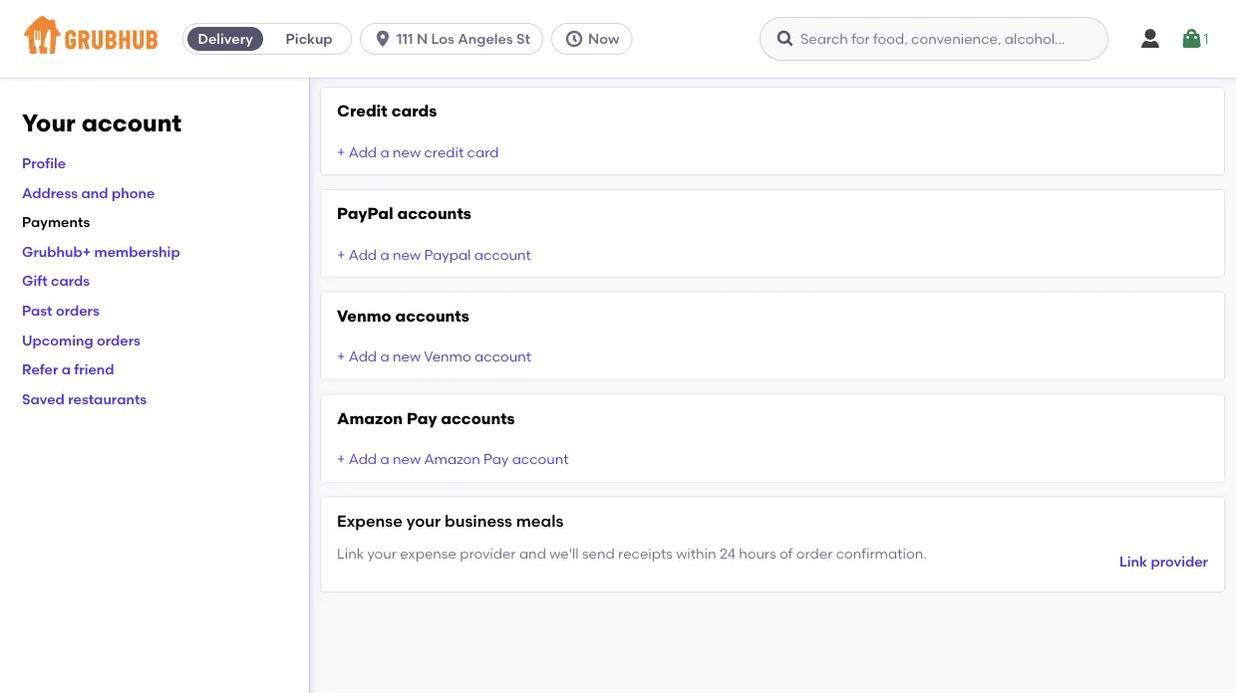 Task type: vqa. For each thing, say whether or not it's contained in the screenshot.
third + from the bottom
yes



Task type: describe. For each thing, give the bounding box(es) containing it.
add for amazon
[[349, 451, 377, 468]]

angeles
[[458, 30, 513, 47]]

new for venmo
[[393, 349, 421, 366]]

new for paypal
[[393, 246, 421, 263]]

paypal accounts
[[337, 204, 471, 223]]

gift cards
[[22, 273, 90, 290]]

proce button
[[1143, 613, 1236, 649]]

within
[[676, 546, 716, 563]]

1 horizontal spatial pay
[[484, 451, 509, 468]]

amazon pay accounts
[[337, 409, 515, 428]]

friend
[[74, 361, 114, 378]]

0 horizontal spatial provider
[[460, 546, 516, 563]]

svg image for 1
[[1180, 27, 1204, 51]]

0 horizontal spatial pay
[[407, 409, 437, 428]]

credit
[[337, 101, 388, 121]]

a right the refer
[[62, 361, 71, 378]]

link provider button
[[1120, 544, 1208, 580]]

2 svg image from the left
[[776, 29, 796, 49]]

refer a friend link
[[22, 361, 114, 378]]

upcoming orders
[[22, 332, 140, 349]]

0 horizontal spatial and
[[81, 184, 108, 201]]

restaurants
[[68, 391, 147, 408]]

delivery button
[[184, 23, 267, 55]]

1 vertical spatial amazon
[[424, 451, 480, 468]]

card
[[467, 144, 499, 161]]

orders for past orders
[[56, 302, 99, 319]]

profile
[[22, 155, 66, 172]]

a for credit
[[380, 144, 389, 161]]

+ for paypal accounts
[[337, 246, 345, 263]]

saved
[[22, 391, 65, 408]]

payments
[[22, 214, 90, 231]]

paypal
[[424, 246, 471, 263]]

add for venmo
[[349, 349, 377, 366]]

of
[[780, 546, 793, 563]]

accounts for paypal accounts
[[397, 204, 471, 223]]

+ for venmo accounts
[[337, 349, 345, 366]]

hours
[[739, 546, 776, 563]]

order
[[796, 546, 833, 563]]

now button
[[551, 23, 640, 55]]

expense your business meals
[[337, 511, 564, 531]]

a for paypal
[[380, 246, 389, 263]]

receipts
[[618, 546, 673, 563]]

send
[[582, 546, 615, 563]]

meals
[[516, 511, 564, 531]]

+ add a new venmo account
[[337, 349, 531, 366]]

1 horizontal spatial provider
[[1151, 554, 1208, 571]]

1 horizontal spatial svg image
[[1139, 27, 1163, 51]]

Search for food, convenience, alcohol... search field
[[760, 17, 1109, 61]]

address
[[22, 184, 78, 201]]

expense
[[400, 546, 456, 563]]

credit
[[424, 144, 464, 161]]

gift cards link
[[22, 273, 90, 290]]

grubhub+ membership link
[[22, 243, 180, 260]]

2 vertical spatial accounts
[[441, 409, 515, 428]]

refer
[[22, 361, 58, 378]]

los
[[431, 30, 455, 47]]

business
[[445, 511, 512, 531]]

1 horizontal spatial venmo
[[424, 349, 471, 366]]

+ add a new amazon pay account link
[[337, 451, 569, 468]]

paypal
[[337, 204, 393, 223]]

your for link
[[367, 546, 397, 563]]

24
[[720, 546, 736, 563]]

0 horizontal spatial link
[[337, 546, 364, 563]]

grubhub+
[[22, 243, 91, 260]]

new for amazon
[[393, 451, 421, 468]]

account up amazon pay accounts
[[475, 349, 531, 366]]

your account
[[22, 109, 182, 138]]

+ add a new paypal account link
[[337, 246, 531, 263]]

+ add a new credit card
[[337, 144, 499, 161]]



Task type: locate. For each thing, give the bounding box(es) containing it.
0 horizontal spatial svg image
[[564, 29, 584, 49]]

svg image for now
[[564, 29, 584, 49]]

expense
[[337, 511, 403, 531]]

2 horizontal spatial svg image
[[1180, 27, 1204, 51]]

membership
[[94, 243, 180, 260]]

1 svg image from the left
[[373, 29, 393, 49]]

amazon down amazon pay accounts
[[424, 451, 480, 468]]

1 horizontal spatial your
[[407, 511, 441, 531]]

now
[[588, 30, 619, 47]]

payments link
[[22, 214, 90, 231]]

accounts up + add a new venmo account "link"
[[395, 306, 469, 326]]

3 new from the top
[[393, 349, 421, 366]]

+
[[337, 144, 345, 161], [337, 246, 345, 263], [337, 349, 345, 366], [337, 451, 345, 468]]

link down expense
[[337, 546, 364, 563]]

past orders link
[[22, 302, 99, 319]]

your for expense
[[407, 511, 441, 531]]

and inside link your expense provider and we'll send receipts within 24 hours of order confirmation. link provider
[[519, 546, 546, 563]]

svg image inside now button
[[564, 29, 584, 49]]

orders
[[56, 302, 99, 319], [97, 332, 140, 349]]

amazon down + add a new venmo account at the left bottom of the page
[[337, 409, 403, 428]]

credit cards
[[337, 101, 437, 121]]

your down expense
[[367, 546, 397, 563]]

add down venmo accounts
[[349, 349, 377, 366]]

accounts up "+ add a new paypal account"
[[397, 204, 471, 223]]

venmo down venmo accounts
[[424, 349, 471, 366]]

0 vertical spatial your
[[407, 511, 441, 531]]

profile link
[[22, 155, 66, 172]]

1 vertical spatial cards
[[51, 273, 90, 290]]

we'll
[[550, 546, 579, 563]]

2 + from the top
[[337, 246, 345, 263]]

pay
[[407, 409, 437, 428], [484, 451, 509, 468]]

1 vertical spatial your
[[367, 546, 397, 563]]

1 vertical spatial venmo
[[424, 349, 471, 366]]

venmo
[[337, 306, 391, 326], [424, 349, 471, 366]]

1 button
[[1180, 21, 1209, 57]]

+ add a new venmo account link
[[337, 349, 531, 366]]

link
[[337, 546, 364, 563], [1120, 554, 1148, 571]]

cards
[[391, 101, 437, 121], [51, 273, 90, 290]]

0 horizontal spatial cards
[[51, 273, 90, 290]]

link up proce button
[[1120, 554, 1148, 571]]

and left phone
[[81, 184, 108, 201]]

address and phone
[[22, 184, 155, 201]]

accounts up + add a new amazon pay account "link" at the left
[[441, 409, 515, 428]]

3 + from the top
[[337, 349, 345, 366]]

2 new from the top
[[393, 246, 421, 263]]

1 horizontal spatial cards
[[391, 101, 437, 121]]

st
[[517, 30, 530, 47]]

add
[[349, 144, 377, 161], [349, 246, 377, 263], [349, 349, 377, 366], [349, 451, 377, 468]]

accounts for venmo accounts
[[395, 306, 469, 326]]

orders up upcoming orders
[[56, 302, 99, 319]]

your
[[22, 109, 76, 138]]

0 horizontal spatial svg image
[[373, 29, 393, 49]]

account
[[81, 109, 182, 138], [474, 246, 531, 263], [475, 349, 531, 366], [512, 451, 569, 468]]

4 new from the top
[[393, 451, 421, 468]]

+ up expense
[[337, 451, 345, 468]]

a down amazon pay accounts
[[380, 451, 389, 468]]

main navigation navigation
[[0, 0, 1236, 78]]

+ for credit cards
[[337, 144, 345, 161]]

1 horizontal spatial link
[[1120, 554, 1148, 571]]

+ down venmo accounts
[[337, 349, 345, 366]]

1 + from the top
[[337, 144, 345, 161]]

+ add a new credit card link
[[337, 144, 499, 161]]

0 horizontal spatial amazon
[[337, 409, 403, 428]]

orders up friend
[[97, 332, 140, 349]]

a down credit cards
[[380, 144, 389, 161]]

provider down business
[[460, 546, 516, 563]]

phone
[[112, 184, 155, 201]]

saved restaurants
[[22, 391, 147, 408]]

svg image
[[1139, 27, 1163, 51], [1180, 27, 1204, 51], [564, 29, 584, 49]]

provider up proce button
[[1151, 554, 1208, 571]]

1 new from the top
[[393, 144, 421, 161]]

past
[[22, 302, 52, 319]]

0 vertical spatial orders
[[56, 302, 99, 319]]

upcoming orders link
[[22, 332, 140, 349]]

add down credit
[[349, 144, 377, 161]]

and left we'll
[[519, 546, 546, 563]]

0 horizontal spatial your
[[367, 546, 397, 563]]

pickup
[[286, 30, 333, 47]]

confirmation.
[[836, 546, 927, 563]]

pay up business
[[484, 451, 509, 468]]

1 vertical spatial accounts
[[395, 306, 469, 326]]

a for venmo
[[380, 349, 389, 366]]

new for credit
[[393, 144, 421, 161]]

a down venmo accounts
[[380, 349, 389, 366]]

saved restaurants link
[[22, 391, 147, 408]]

past orders
[[22, 302, 99, 319]]

amazon
[[337, 409, 403, 428], [424, 451, 480, 468]]

+ for amazon pay accounts
[[337, 451, 345, 468]]

new
[[393, 144, 421, 161], [393, 246, 421, 263], [393, 349, 421, 366], [393, 451, 421, 468]]

venmo accounts
[[337, 306, 469, 326]]

cards up past orders 'link' on the top left of page
[[51, 273, 90, 290]]

add for paypal
[[349, 246, 377, 263]]

0 vertical spatial venmo
[[337, 306, 391, 326]]

cards for gift cards
[[51, 273, 90, 290]]

1 vertical spatial pay
[[484, 451, 509, 468]]

account right paypal
[[474, 246, 531, 263]]

0 vertical spatial accounts
[[397, 204, 471, 223]]

svg image inside 111 n los angeles st button
[[373, 29, 393, 49]]

0 vertical spatial amazon
[[337, 409, 403, 428]]

upcoming
[[22, 332, 93, 349]]

1 horizontal spatial and
[[519, 546, 546, 563]]

your up expense
[[407, 511, 441, 531]]

+ down the paypal at the left of page
[[337, 246, 345, 263]]

new down venmo accounts
[[393, 349, 421, 366]]

svg image
[[373, 29, 393, 49], [776, 29, 796, 49]]

0 vertical spatial and
[[81, 184, 108, 201]]

a
[[380, 144, 389, 161], [380, 246, 389, 263], [380, 349, 389, 366], [62, 361, 71, 378], [380, 451, 389, 468]]

a down the paypal accounts
[[380, 246, 389, 263]]

gift
[[22, 273, 48, 290]]

new left credit
[[393, 144, 421, 161]]

proce
[[1204, 623, 1236, 639]]

111 n los angeles st
[[397, 30, 530, 47]]

account up phone
[[81, 109, 182, 138]]

cards up + add a new credit card link
[[391, 101, 437, 121]]

add down the paypal at the left of page
[[349, 246, 377, 263]]

3 add from the top
[[349, 349, 377, 366]]

0 horizontal spatial venmo
[[337, 306, 391, 326]]

orders for upcoming orders
[[97, 332, 140, 349]]

1 vertical spatial orders
[[97, 332, 140, 349]]

2 add from the top
[[349, 246, 377, 263]]

new left paypal
[[393, 246, 421, 263]]

account up meals
[[512, 451, 569, 468]]

1 horizontal spatial amazon
[[424, 451, 480, 468]]

1 horizontal spatial svg image
[[776, 29, 796, 49]]

0 vertical spatial pay
[[407, 409, 437, 428]]

address and phone link
[[22, 184, 155, 201]]

4 add from the top
[[349, 451, 377, 468]]

add up expense
[[349, 451, 377, 468]]

add for credit
[[349, 144, 377, 161]]

link your expense provider and we'll send receipts within 24 hours of order confirmation. link provider
[[337, 546, 1208, 571]]

pickup button
[[267, 23, 351, 55]]

111 n los angeles st button
[[360, 23, 551, 55]]

venmo up + add a new venmo account "link"
[[337, 306, 391, 326]]

cards for credit cards
[[391, 101, 437, 121]]

and
[[81, 184, 108, 201], [519, 546, 546, 563]]

accounts
[[397, 204, 471, 223], [395, 306, 469, 326], [441, 409, 515, 428]]

delivery
[[198, 30, 253, 47]]

new down amazon pay accounts
[[393, 451, 421, 468]]

1 add from the top
[[349, 144, 377, 161]]

111
[[397, 30, 413, 47]]

1 vertical spatial and
[[519, 546, 546, 563]]

grubhub+ membership
[[22, 243, 180, 260]]

pay up + add a new amazon pay account
[[407, 409, 437, 428]]

your
[[407, 511, 441, 531], [367, 546, 397, 563]]

refer a friend
[[22, 361, 114, 378]]

a for amazon
[[380, 451, 389, 468]]

+ add a new amazon pay account
[[337, 451, 569, 468]]

+ down credit
[[337, 144, 345, 161]]

provider
[[460, 546, 516, 563], [1151, 554, 1208, 571]]

svg image inside 1 button
[[1180, 27, 1204, 51]]

n
[[417, 30, 428, 47]]

+ add a new paypal account
[[337, 246, 531, 263]]

your inside link your expense provider and we'll send receipts within 24 hours of order confirmation. link provider
[[367, 546, 397, 563]]

0 vertical spatial cards
[[391, 101, 437, 121]]

4 + from the top
[[337, 451, 345, 468]]

1
[[1204, 30, 1209, 47]]



